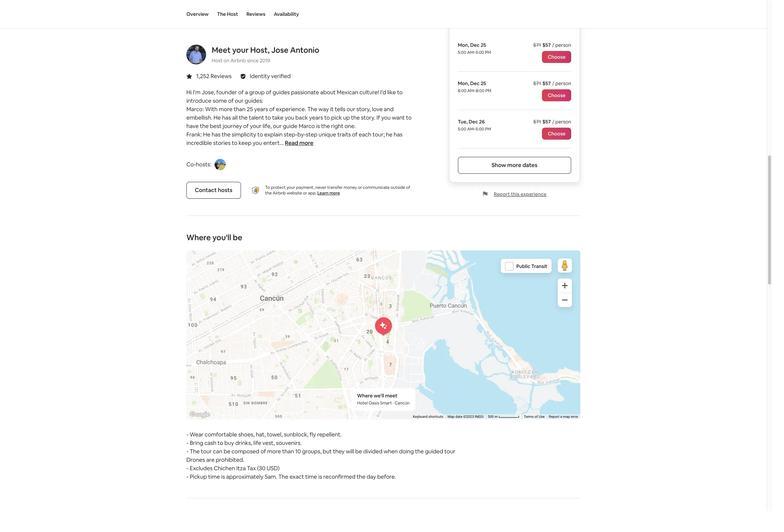 Task type: vqa. For each thing, say whether or not it's contained in the screenshot.
Availability
yes



Task type: describe. For each thing, give the bounding box(es) containing it.
tue,
[[458, 119, 468, 125]]

usd)
[[267, 465, 280, 472]]

mon, dec 25 5:00 am–5:00 pm
[[458, 42, 491, 55]]

25 for mon, dec 25 8:00 am–8:00 pm
[[481, 80, 486, 87]]

google image
[[188, 410, 212, 420]]

choose link for mon, dec 25 5:00 am–5:00 pm
[[543, 51, 572, 63]]

learn more
[[318, 190, 340, 196]]

report for report this experience
[[494, 191, 510, 197]]

hi
[[187, 89, 192, 96]]

right
[[331, 122, 344, 130]]

choose for mon, dec 25 8:00 am–8:00 pm
[[548, 92, 566, 99]]

2019
[[260, 57, 270, 64]]

2 horizontal spatial be
[[356, 448, 362, 455]]

contact hosts button
[[187, 182, 241, 199]]

way
[[319, 106, 329, 113]]

the inside to protect your payment, never transfer money or communicate outside of the airbnb website or app.
[[265, 190, 272, 196]]

want
[[392, 114, 405, 121]]

before.
[[378, 473, 396, 481]]

explain
[[264, 131, 283, 138]]

person for mon, dec 25 5:00 am–5:00 pm
[[556, 42, 572, 48]]

wear
[[190, 431, 204, 439]]

/ for mon, dec 25 5:00 am–5:00 pm
[[553, 42, 555, 48]]

more for show more dates
[[508, 162, 522, 169]]

story,
[[357, 106, 371, 113]]

500 m
[[488, 415, 499, 419]]

chichen
[[214, 465, 235, 472]]

stories
[[213, 139, 231, 147]]

the inside hi i'm jose, founder of a group of guides passionate about mexican culture! i'd like to introduce some of our guides: marco: with more than 25 years of experience.  the way it tells our story, love and embellish. he has all the talent to take you back years to pick up the story. if you want to have the best journey of your life, our guide marco is the right one. frank: he has the simplicity to explain step-by-step unique traits of each tour; he has incredible stories to keep you entert…
[[308, 106, 318, 113]]

host,
[[250, 45, 270, 55]]

zoom out image
[[562, 297, 568, 303]]

keyboard
[[413, 415, 428, 419]]

to right want at right top
[[406, 114, 412, 121]]

to
[[265, 185, 270, 190]]

frank:
[[187, 131, 202, 138]]

your inside meet your host, jose antonio host on airbnb since 2019
[[232, 45, 249, 55]]

since
[[247, 57, 259, 64]]

airbnb inside meet your host, jose antonio host on airbnb since 2019
[[231, 57, 246, 64]]

hat,
[[256, 431, 266, 439]]

than inside - wear comfortable shoes, hat, towel, sunblock, fly repellent. - bring cash to buy drinks, life vest, souvenirs. - the tour can be composed of more than 10 groups, but they will be divided when doing the guided tour drones are prohibited. - excludes chichen itza tax (30 usd) - pickup time is approximately 5am. the exact time is reconfirmed the day before.
[[282, 448, 294, 455]]

learn more about the host, sofía. image
[[215, 159, 226, 170]]

8:00
[[458, 88, 467, 94]]

dec for mon, dec 25 8:00 am–8:00 pm
[[471, 80, 480, 87]]

you'll
[[213, 233, 231, 242]]

hi i'm jose, founder of a group of guides passionate about mexican culture! i'd like to introduce some of our guides: marco: with more than 25 years of experience.  the way it tells our story, love and embellish. he has all the talent to take you back years to pick up the story. if you want to have the best journey of your life, our guide marco is the right one. frank: he has the simplicity to explain step-by-step unique traits of each tour; he has incredible stories to keep you entert…
[[187, 89, 412, 147]]

verified
[[271, 72, 291, 80]]

introduce
[[187, 97, 212, 105]]

tour;
[[373, 131, 385, 138]]

co-hosts:
[[187, 161, 212, 168]]

back
[[296, 114, 308, 121]]

zoom in image
[[562, 283, 568, 289]]

about
[[320, 89, 336, 96]]

love
[[372, 106, 383, 113]]

$71 $57 / person for mon, dec 25 8:00 am–8:00 pm
[[534, 80, 572, 87]]

souvenirs.
[[276, 440, 302, 447]]

the right doing
[[415, 448, 424, 455]]

life
[[254, 440, 261, 447]]

read more
[[285, 139, 314, 147]]

sunblock,
[[284, 431, 309, 439]]

hotel
[[357, 401, 368, 406]]

the down embellish.
[[200, 122, 209, 130]]

person for mon, dec 25 8:00 am–8:00 pm
[[556, 80, 572, 87]]

by-
[[298, 131, 306, 138]]

group
[[249, 89, 265, 96]]

am–5:00 for 26
[[467, 126, 485, 132]]

choose link for tue, dec 26 5:00 am–5:00 pm
[[543, 128, 572, 140]]

identity
[[250, 72, 270, 80]]

founder
[[217, 89, 237, 96]]

money
[[344, 185, 357, 190]]

incredible
[[187, 139, 212, 147]]

mon, dec 25 8:00 am–8:00 pm
[[458, 80, 492, 94]]

vest,
[[263, 440, 275, 447]]

of up take
[[269, 106, 275, 113]]

of right group
[[266, 89, 272, 96]]

choose link for mon, dec 25 8:00 am–8:00 pm
[[543, 89, 572, 101]]

with
[[205, 106, 218, 113]]

learn more about the host, sofía. image
[[215, 159, 226, 170]]

meet
[[212, 45, 231, 55]]

more for learn more
[[330, 190, 340, 196]]

pm for mon, dec 25 5:00 am–5:00 pm
[[485, 50, 491, 55]]

pm for tue, dec 26 5:00 am–5:00 pm
[[485, 126, 491, 132]]

co-
[[187, 161, 196, 168]]

m
[[495, 415, 498, 419]]

reconfirmed
[[324, 473, 356, 481]]

$71 for mon, dec 25 5:00 am–5:00 pm
[[534, 42, 541, 48]]

mexican
[[337, 89, 358, 96]]

map region
[[156, 188, 606, 459]]

website
[[287, 190, 302, 196]]

1,252 reviews
[[196, 72, 232, 80]]

1 horizontal spatial has
[[222, 114, 231, 121]]

more for read more
[[300, 139, 314, 147]]

step-
[[284, 131, 298, 138]]

©2023
[[464, 415, 474, 419]]

prohibited.
[[216, 457, 244, 464]]

to inside - wear comfortable shoes, hat, towel, sunblock, fly repellent. - bring cash to buy drinks, life vest, souvenirs. - the tour can be composed of more than 10 groups, but they will be divided when doing the guided tour drones are prohibited. - excludes chichen itza tax (30 usd) - pickup time is approximately 5am. the exact time is reconfirmed the day before.
[[218, 440, 223, 447]]

map
[[563, 415, 570, 419]]

i'd
[[380, 89, 386, 96]]

1 horizontal spatial or
[[358, 185, 362, 190]]

to down life, on the left of page
[[258, 131, 263, 138]]

mon, for mon, dec 25 5:00 am–5:00 pm
[[458, 42, 469, 48]]

$57 for mon, dec 25 8:00 am–8:00 pm
[[543, 80, 551, 87]]

·
[[393, 401, 394, 406]]

the up drones on the bottom left of the page
[[190, 448, 200, 455]]

$71 for tue, dec 26 5:00 am–5:00 pm
[[534, 119, 541, 125]]

experience.
[[276, 106, 306, 113]]

4 - from the top
[[187, 465, 189, 472]]

can
[[213, 448, 223, 455]]

approximately
[[226, 473, 264, 481]]

than inside hi i'm jose, founder of a group of guides passionate about mexican culture! i'd like to introduce some of our guides: marco: with more than 25 years of experience.  the way it tells our story, love and embellish. he has all the talent to take you back years to pick up the story. if you want to have the best journey of your life, our guide marco is the right one. frank: he has the simplicity to explain step-by-step unique traits of each tour; he has incredible stories to keep you entert…
[[234, 106, 246, 113]]

host inside meet your host, jose antonio host on airbnb since 2019
[[212, 57, 223, 64]]

1,252
[[196, 72, 210, 80]]

more inside hi i'm jose, founder of a group of guides passionate about mexican culture! i'd like to introduce some of our guides: marco: with more than 25 years of experience.  the way it tells our story, love and embellish. he has all the talent to take you back years to pick up the story. if you want to have the best journey of your life, our guide marco is the right one. frank: he has the simplicity to explain step-by-step unique traits of each tour; he has incredible stories to keep you entert…
[[219, 106, 233, 113]]

data
[[456, 415, 463, 419]]

learn
[[318, 190, 329, 196]]

some
[[213, 97, 227, 105]]

0 vertical spatial years
[[254, 106, 268, 113]]

transit
[[532, 263, 548, 270]]

dec for tue, dec 26 5:00 am–5:00 pm
[[469, 119, 478, 125]]

the right 5am.
[[279, 473, 288, 481]]

transfer
[[328, 185, 343, 190]]

cancún
[[395, 401, 410, 406]]

dates
[[523, 162, 538, 169]]

your inside to protect your payment, never transfer money or communicate outside of the airbnb website or app.
[[287, 185, 295, 190]]

meet your host, jose antonio host on airbnb since 2019
[[212, 45, 320, 64]]

1 horizontal spatial years
[[309, 114, 323, 121]]

5 - from the top
[[187, 473, 189, 481]]

groups,
[[302, 448, 322, 455]]

the up stories
[[222, 131, 231, 138]]

protect
[[271, 185, 286, 190]]

1 - from the top
[[187, 431, 189, 439]]

guide
[[283, 122, 298, 130]]

are
[[206, 457, 215, 464]]

0 horizontal spatial has
[[212, 131, 221, 138]]

1 horizontal spatial you
[[285, 114, 294, 121]]



Task type: locate. For each thing, give the bounding box(es) containing it.
host left on
[[212, 57, 223, 64]]

-
[[187, 431, 189, 439], [187, 440, 189, 447], [187, 448, 189, 455], [187, 465, 189, 472], [187, 473, 189, 481]]

26
[[479, 119, 485, 125]]

if
[[377, 114, 380, 121]]

keep
[[239, 139, 252, 147]]

1 vertical spatial a
[[561, 415, 563, 419]]

2 am–5:00 from the top
[[467, 126, 485, 132]]

2 horizontal spatial your
[[287, 185, 295, 190]]

0 vertical spatial reviews
[[247, 11, 266, 17]]

show
[[492, 162, 506, 169]]

than up all
[[234, 106, 246, 113]]

all
[[232, 114, 238, 121]]

he
[[386, 131, 393, 138]]

the
[[239, 114, 248, 121], [351, 114, 360, 121], [200, 122, 209, 130], [321, 122, 330, 130], [222, 131, 231, 138], [265, 190, 272, 196], [415, 448, 424, 455], [357, 473, 366, 481]]

you right keep
[[253, 139, 262, 147]]

0 horizontal spatial time
[[208, 473, 220, 481]]

mon, inside mon, dec 25 5:00 am–5:00 pm
[[458, 42, 469, 48]]

airbnb
[[231, 57, 246, 64], [273, 190, 286, 196]]

pm inside mon, dec 25 5:00 am–5:00 pm
[[485, 50, 491, 55]]

am–5:00 inside mon, dec 25 5:00 am–5:00 pm
[[467, 50, 485, 55]]

am–5:00
[[467, 50, 485, 55], [467, 126, 485, 132]]

1 / from the top
[[553, 42, 555, 48]]

identity verified
[[250, 72, 291, 80]]

0 vertical spatial our
[[235, 97, 244, 105]]

jose
[[271, 45, 289, 55]]

1 vertical spatial airbnb
[[273, 190, 286, 196]]

am–5:00 down 26
[[467, 126, 485, 132]]

payment,
[[296, 185, 315, 190]]

0 horizontal spatial than
[[234, 106, 246, 113]]

public transit
[[517, 263, 548, 270]]

shortcuts
[[429, 415, 444, 419]]

1 $71 $57 / person from the top
[[534, 42, 572, 48]]

host left reviews button
[[227, 11, 238, 17]]

overview button
[[187, 0, 209, 28]]

- left bring
[[187, 440, 189, 447]]

1 vertical spatial choose
[[548, 92, 566, 99]]

0 vertical spatial 5:00
[[458, 50, 467, 55]]

0 horizontal spatial your
[[232, 45, 249, 55]]

marco:
[[187, 106, 204, 113]]

1 tour from the left
[[201, 448, 212, 455]]

1 time from the left
[[208, 473, 220, 481]]

will
[[346, 448, 354, 455]]

communicate
[[363, 185, 390, 190]]

report a map error link
[[549, 415, 579, 419]]

1 horizontal spatial be
[[233, 233, 242, 242]]

1 vertical spatial choose link
[[543, 89, 572, 101]]

guides:
[[245, 97, 263, 105]]

to down way
[[325, 114, 330, 121]]

0 horizontal spatial report
[[494, 191, 510, 197]]

terms of use link
[[524, 415, 545, 419]]

shoes,
[[238, 431, 255, 439]]

availability button
[[274, 0, 299, 28]]

be right will
[[356, 448, 362, 455]]

of right the outside
[[406, 185, 410, 190]]

2 - from the top
[[187, 440, 189, 447]]

2 tour from the left
[[445, 448, 456, 455]]

$71 $57 / person for mon, dec 25 5:00 am–5:00 pm
[[534, 42, 572, 48]]

your up since
[[232, 45, 249, 55]]

or left app.
[[303, 190, 307, 196]]

/ for tue, dec 26 5:00 am–5:00 pm
[[553, 119, 555, 125]]

2 vertical spatial $57
[[543, 119, 551, 125]]

0 vertical spatial host
[[227, 11, 238, 17]]

airbnb right on
[[231, 57, 246, 64]]

0 vertical spatial $57
[[543, 42, 551, 48]]

of inside - wear comfortable shoes, hat, towel, sunblock, fly repellent. - bring cash to buy drinks, life vest, souvenirs. - the tour can be composed of more than 10 groups, but they will be divided when doing the guided tour drones are prohibited. - excludes chichen itza tax (30 usd) - pickup time is approximately 5am. the exact time is reconfirmed the day before.
[[261, 448, 266, 455]]

where we'll meet hotel oasis smart · cancún
[[357, 393, 410, 406]]

0 horizontal spatial a
[[245, 89, 248, 96]]

guides
[[273, 89, 290, 96]]

choose link
[[543, 51, 572, 63], [543, 89, 572, 101], [543, 128, 572, 140]]

1 choose from the top
[[548, 54, 566, 60]]

he up 'incredible'
[[203, 131, 211, 138]]

they
[[333, 448, 345, 455]]

the up unique
[[321, 122, 330, 130]]

reviews right the host button
[[247, 11, 266, 17]]

0 vertical spatial dec
[[471, 42, 480, 48]]

0 horizontal spatial where
[[187, 233, 211, 242]]

2 vertical spatial pm
[[485, 126, 491, 132]]

0 vertical spatial than
[[234, 106, 246, 113]]

when
[[384, 448, 398, 455]]

the left day
[[357, 473, 366, 481]]

where up hotel
[[357, 393, 373, 399]]

0 horizontal spatial be
[[224, 448, 230, 455]]

pm for mon, dec 25 8:00 am–8:00 pm
[[486, 88, 492, 94]]

0 vertical spatial mon,
[[458, 42, 469, 48]]

2 horizontal spatial our
[[347, 106, 356, 113]]

your down talent
[[250, 122, 262, 130]]

of down founder
[[228, 97, 234, 105]]

he up best
[[214, 114, 221, 121]]

repellent.
[[317, 431, 342, 439]]

1 5:00 from the top
[[458, 50, 467, 55]]

dec for mon, dec 25 5:00 am–5:00 pm
[[471, 42, 480, 48]]

contact
[[195, 187, 217, 194]]

1 horizontal spatial time
[[305, 473, 317, 481]]

5:00 for tue, dec 26
[[458, 126, 467, 132]]

1 vertical spatial $57
[[543, 80, 551, 87]]

1 vertical spatial 5:00
[[458, 126, 467, 132]]

2 vertical spatial choose link
[[543, 128, 572, 140]]

airbnb right to
[[273, 190, 286, 196]]

terms of use
[[524, 415, 545, 419]]

2 choose from the top
[[548, 92, 566, 99]]

antonio
[[290, 45, 320, 55]]

is down chichen
[[221, 473, 225, 481]]

3 - from the top
[[187, 448, 189, 455]]

more down some
[[219, 106, 233, 113]]

drag pegman onto the map to open street view image
[[558, 259, 572, 273]]

am–5:00 inside "tue, dec 26 5:00 am–5:00 pm"
[[467, 126, 485, 132]]

2 mon, from the top
[[458, 80, 469, 87]]

meet
[[385, 393, 398, 399]]

our up up
[[347, 106, 356, 113]]

$57 for tue, dec 26 5:00 am–5:00 pm
[[543, 119, 551, 125]]

1 horizontal spatial report
[[549, 415, 560, 419]]

is up step
[[316, 122, 320, 130]]

passionate
[[291, 89, 319, 96]]

is left reconfirmed
[[319, 473, 322, 481]]

3 person from the top
[[556, 119, 572, 125]]

1 vertical spatial pm
[[486, 88, 492, 94]]

life,
[[263, 122, 272, 130]]

dec inside "mon, dec 25 8:00 am–8:00 pm"
[[471, 80, 480, 87]]

where for where you'll be
[[187, 233, 211, 242]]

- up drones on the bottom left of the page
[[187, 448, 189, 455]]

tells
[[335, 106, 346, 113]]

time down chichen
[[208, 473, 220, 481]]

500
[[488, 415, 494, 419]]

2 vertical spatial choose
[[548, 131, 566, 137]]

tue, dec 26 5:00 am–5:00 pm
[[458, 119, 491, 132]]

$71 for mon, dec 25 8:00 am–8:00 pm
[[534, 80, 541, 87]]

0 vertical spatial your
[[232, 45, 249, 55]]

guided
[[425, 448, 443, 455]]

the right all
[[239, 114, 248, 121]]

reviews button
[[247, 0, 266, 28]]

1 horizontal spatial where
[[357, 393, 373, 399]]

0 horizontal spatial airbnb
[[231, 57, 246, 64]]

person
[[556, 42, 572, 48], [556, 80, 572, 87], [556, 119, 572, 125]]

of right founder
[[238, 89, 244, 96]]

3 choose link from the top
[[543, 128, 572, 140]]

more right "learn"
[[330, 190, 340, 196]]

mon, for mon, dec 25 8:00 am–8:00 pm
[[458, 80, 469, 87]]

journey
[[223, 122, 242, 130]]

than
[[234, 106, 246, 113], [282, 448, 294, 455]]

of down one.
[[352, 131, 358, 138]]

years down way
[[309, 114, 323, 121]]

learn more about the host, jose antonio. image
[[187, 45, 206, 64], [187, 45, 206, 64]]

0 horizontal spatial years
[[254, 106, 268, 113]]

1 vertical spatial /
[[553, 80, 555, 87]]

1 vertical spatial mon,
[[458, 80, 469, 87]]

show more dates link
[[458, 157, 572, 174]]

1 horizontal spatial your
[[250, 122, 262, 130]]

where inside where we'll meet hotel oasis smart · cancún
[[357, 393, 373, 399]]

2 pm from the top
[[486, 88, 492, 94]]

where left you'll at the top left of page
[[187, 233, 211, 242]]

show more dates
[[492, 162, 538, 169]]

2 vertical spatial $71 $57 / person
[[534, 119, 572, 125]]

person for tue, dec 26 5:00 am–5:00 pm
[[556, 119, 572, 125]]

2 vertical spatial 25
[[247, 106, 253, 113]]

each
[[359, 131, 372, 138]]

your inside hi i'm jose, founder of a group of guides passionate about mexican culture! i'd like to introduce some of our guides: marco: with more than 25 years of experience.  the way it tells our story, love and embellish. he has all the talent to take you back years to pick up the story. if you want to have the best journey of your life, our guide marco is the right one. frank: he has the simplicity to explain step-by-step unique traits of each tour; he has incredible stories to keep you entert…
[[250, 122, 262, 130]]

1 mon, from the top
[[458, 42, 469, 48]]

0 vertical spatial $71
[[534, 42, 541, 48]]

the host button
[[217, 0, 238, 28]]

/ for mon, dec 25 8:00 am–8:00 pm
[[553, 80, 555, 87]]

of left 'use'
[[535, 415, 538, 419]]

read
[[285, 139, 298, 147]]

3 pm from the top
[[485, 126, 491, 132]]

1 horizontal spatial a
[[561, 415, 563, 419]]

use
[[539, 415, 545, 419]]

0 horizontal spatial you
[[253, 139, 262, 147]]

25 inside hi i'm jose, founder of a group of guides passionate about mexican culture! i'd like to introduce some of our guides: marco: with more than 25 years of experience.  the way it tells our story, love and embellish. he has all the talent to take you back years to pick up the story. if you want to have the best journey of your life, our guide marco is the right one. frank: he has the simplicity to explain step-by-step unique traits of each tour; he has incredible stories to keep you entert…
[[247, 106, 253, 113]]

0 vertical spatial choose link
[[543, 51, 572, 63]]

more inside - wear comfortable shoes, hat, towel, sunblock, fly repellent. - bring cash to buy drinks, life vest, souvenirs. - the tour can be composed of more than 10 groups, but they will be divided when doing the guided tour drones are prohibited. - excludes chichen itza tax (30 usd) - pickup time is approximately 5am. the exact time is reconfirmed the day before.
[[267, 448, 281, 455]]

0 vertical spatial choose
[[548, 54, 566, 60]]

host inside button
[[227, 11, 238, 17]]

pm inside "tue, dec 26 5:00 am–5:00 pm"
[[485, 126, 491, 132]]

0 horizontal spatial tour
[[201, 448, 212, 455]]

0 horizontal spatial or
[[303, 190, 307, 196]]

3 $57 from the top
[[543, 119, 551, 125]]

itza
[[236, 465, 246, 472]]

to
[[397, 89, 403, 96], [265, 114, 271, 121], [325, 114, 330, 121], [406, 114, 412, 121], [258, 131, 263, 138], [232, 139, 238, 147], [218, 440, 223, 447]]

1 vertical spatial person
[[556, 80, 572, 87]]

1 horizontal spatial he
[[214, 114, 221, 121]]

drones
[[187, 457, 205, 464]]

2 / from the top
[[553, 80, 555, 87]]

1 horizontal spatial than
[[282, 448, 294, 455]]

1 horizontal spatial airbnb
[[273, 190, 286, 196]]

a
[[245, 89, 248, 96], [561, 415, 563, 419]]

a left map
[[561, 415, 563, 419]]

- left wear
[[187, 431, 189, 439]]

1 am–5:00 from the top
[[467, 50, 485, 55]]

3 $71 from the top
[[534, 119, 541, 125]]

keyboard shortcuts
[[413, 415, 444, 419]]

dec inside "tue, dec 26 5:00 am–5:00 pm"
[[469, 119, 478, 125]]

am–8:00
[[468, 88, 485, 94]]

1 vertical spatial 25
[[481, 80, 486, 87]]

500 m button
[[486, 415, 522, 420]]

0 horizontal spatial he
[[203, 131, 211, 138]]

availability
[[274, 11, 299, 17]]

25 inside "mon, dec 25 8:00 am–8:00 pm"
[[481, 80, 486, 87]]

the left way
[[308, 106, 318, 113]]

5:00 inside "tue, dec 26 5:00 am–5:00 pm"
[[458, 126, 467, 132]]

report for report a map error
[[549, 415, 560, 419]]

1 vertical spatial host
[[212, 57, 223, 64]]

tour right "guided"
[[445, 448, 456, 455]]

cash
[[205, 440, 217, 447]]

to right like
[[397, 89, 403, 96]]

or right money
[[358, 185, 362, 190]]

best
[[210, 122, 222, 130]]

5:00 inside mon, dec 25 5:00 am–5:00 pm
[[458, 50, 467, 55]]

has right he
[[394, 131, 403, 138]]

story.
[[361, 114, 376, 121]]

1 $71 from the top
[[534, 42, 541, 48]]

dec inside mon, dec 25 5:00 am–5:00 pm
[[471, 42, 480, 48]]

be down buy
[[224, 448, 230, 455]]

1 vertical spatial years
[[309, 114, 323, 121]]

- left pickup
[[187, 473, 189, 481]]

time right exact
[[305, 473, 317, 481]]

jose,
[[202, 89, 215, 96]]

3 / from the top
[[553, 119, 555, 125]]

0 vertical spatial am–5:00
[[467, 50, 485, 55]]

more down by-
[[300, 139, 314, 147]]

has left all
[[222, 114, 231, 121]]

1 vertical spatial your
[[250, 122, 262, 130]]

0 vertical spatial he
[[214, 114, 221, 121]]

am–5:00 for 25
[[467, 50, 485, 55]]

0 vertical spatial /
[[553, 42, 555, 48]]

tour down the cash
[[201, 448, 212, 455]]

the left website
[[265, 190, 272, 196]]

1 vertical spatial $71 $57 / person
[[534, 80, 572, 87]]

more down vest, on the left bottom
[[267, 448, 281, 455]]

report left map
[[549, 415, 560, 419]]

1 person from the top
[[556, 42, 572, 48]]

fly
[[310, 431, 316, 439]]

you up guide at the left of the page
[[285, 114, 294, 121]]

5am.
[[265, 473, 277, 481]]

mon, inside "mon, dec 25 8:00 am–8:00 pm"
[[458, 80, 469, 87]]

choose for tue, dec 26 5:00 am–5:00 pm
[[548, 131, 566, 137]]

our left the guides:
[[235, 97, 244, 105]]

i'm
[[193, 89, 201, 96]]

more inside button
[[300, 139, 314, 147]]

1 pm from the top
[[485, 50, 491, 55]]

1 vertical spatial our
[[347, 106, 356, 113]]

1 vertical spatial report
[[549, 415, 560, 419]]

2 choose link from the top
[[543, 89, 572, 101]]

marco
[[299, 122, 315, 130]]

1 choose link from the top
[[543, 51, 572, 63]]

report left this
[[494, 191, 510, 197]]

/
[[553, 42, 555, 48], [553, 80, 555, 87], [553, 119, 555, 125]]

of inside to protect your payment, never transfer money or communicate outside of the airbnb website or app.
[[406, 185, 410, 190]]

outside
[[391, 185, 405, 190]]

but
[[323, 448, 332, 455]]

airbnb inside to protect your payment, never transfer money or communicate outside of the airbnb website or app.
[[273, 190, 286, 196]]

5:00 for mon, dec 25
[[458, 50, 467, 55]]

$71 $57 / person for tue, dec 26 5:00 am–5:00 pm
[[534, 119, 572, 125]]

choose for mon, dec 25 5:00 am–5:00 pm
[[548, 54, 566, 60]]

0 vertical spatial where
[[187, 233, 211, 242]]

a inside hi i'm jose, founder of a group of guides passionate about mexican culture! i'd like to introduce some of our guides: marco: with more than 25 years of experience.  the way it tells our story, love and embellish. he has all the talent to take you back years to pick up the story. if you want to have the best journey of your life, our guide marco is the right one. frank: he has the simplicity to explain step-by-step unique traits of each tour; he has incredible stories to keep you entert…
[[245, 89, 248, 96]]

contact hosts
[[195, 187, 233, 194]]

am–5:00 up "mon, dec 25 8:00 am–8:00 pm" at the top right of the page
[[467, 50, 485, 55]]

be right you'll at the top left of page
[[233, 233, 242, 242]]

2 time from the left
[[305, 473, 317, 481]]

2 $57 from the top
[[543, 80, 551, 87]]

2 vertical spatial dec
[[469, 119, 478, 125]]

pm
[[485, 50, 491, 55], [486, 88, 492, 94], [485, 126, 491, 132]]

keyboard shortcuts button
[[413, 415, 444, 420]]

- down drones on the bottom left of the page
[[187, 465, 189, 472]]

0 vertical spatial report
[[494, 191, 510, 197]]

$57 for mon, dec 25 5:00 am–5:00 pm
[[543, 42, 551, 48]]

1 horizontal spatial host
[[227, 11, 238, 17]]

2 person from the top
[[556, 80, 572, 87]]

than down "souvenirs." at bottom left
[[282, 448, 294, 455]]

the right up
[[351, 114, 360, 121]]

host
[[227, 11, 238, 17], [212, 57, 223, 64]]

2 $71 $57 / person from the top
[[534, 80, 572, 87]]

tour
[[201, 448, 212, 455], [445, 448, 456, 455]]

the inside button
[[217, 11, 226, 17]]

1 horizontal spatial reviews
[[247, 11, 266, 17]]

1 $57 from the top
[[543, 42, 551, 48]]

1 vertical spatial reviews
[[211, 72, 232, 80]]

0 vertical spatial a
[[245, 89, 248, 96]]

2 vertical spatial $71
[[534, 119, 541, 125]]

25 inside mon, dec 25 5:00 am–5:00 pm
[[481, 42, 486, 48]]

0 vertical spatial person
[[556, 42, 572, 48]]

0 vertical spatial $71 $57 / person
[[534, 42, 572, 48]]

1 vertical spatial than
[[282, 448, 294, 455]]

$71 $57 / person
[[534, 42, 572, 48], [534, 80, 572, 87], [534, 119, 572, 125]]

is inside hi i'm jose, founder of a group of guides passionate about mexican culture! i'd like to introduce some of our guides: marco: with more than 25 years of experience.  the way it tells our story, love and embellish. he has all the talent to take you back years to pick up the story. if you want to have the best journey of your life, our guide marco is the right one. frank: he has the simplicity to explain step-by-step unique traits of each tour; he has incredible stories to keep you entert…
[[316, 122, 320, 130]]

2 vertical spatial /
[[553, 119, 555, 125]]

3 $71 $57 / person from the top
[[534, 119, 572, 125]]

0 vertical spatial airbnb
[[231, 57, 246, 64]]

0 horizontal spatial our
[[235, 97, 244, 105]]

reviews down on
[[211, 72, 232, 80]]

day
[[367, 473, 376, 481]]

where we'll meet, map pin image
[[375, 317, 392, 336]]

0 vertical spatial 25
[[481, 42, 486, 48]]

pm inside "mon, dec 25 8:00 am–8:00 pm"
[[486, 88, 492, 94]]

to up life, on the left of page
[[265, 114, 271, 121]]

1 vertical spatial he
[[203, 131, 211, 138]]

0 horizontal spatial host
[[212, 57, 223, 64]]

of
[[238, 89, 244, 96], [266, 89, 272, 96], [228, 97, 234, 105], [269, 106, 275, 113], [243, 122, 249, 130], [352, 131, 358, 138], [406, 185, 410, 190], [535, 415, 538, 419], [261, 448, 266, 455]]

doing
[[399, 448, 414, 455]]

has down best
[[212, 131, 221, 138]]

3 choose from the top
[[548, 131, 566, 137]]

2 5:00 from the top
[[458, 126, 467, 132]]

1 vertical spatial where
[[357, 393, 373, 399]]

0 horizontal spatial reviews
[[211, 72, 232, 80]]

simplicity
[[232, 131, 256, 138]]

the right overview
[[217, 11, 226, 17]]

0 vertical spatial pm
[[485, 50, 491, 55]]

2 vertical spatial our
[[273, 122, 282, 130]]

where for where we'll meet hotel oasis smart · cancún
[[357, 393, 373, 399]]

a left group
[[245, 89, 248, 96]]

1 horizontal spatial tour
[[445, 448, 456, 455]]

report a map error
[[549, 415, 579, 419]]

to down comfortable
[[218, 440, 223, 447]]

1 horizontal spatial our
[[273, 122, 282, 130]]

1 vertical spatial am–5:00
[[467, 126, 485, 132]]

2 $71 from the top
[[534, 80, 541, 87]]

on
[[224, 57, 230, 64]]

more right show
[[508, 162, 522, 169]]

your right protect
[[287, 185, 295, 190]]

map data ©2023 inegi
[[448, 415, 484, 419]]

to left keep
[[232, 139, 238, 147]]

2 vertical spatial person
[[556, 119, 572, 125]]

2 vertical spatial your
[[287, 185, 295, 190]]

we'll
[[374, 393, 384, 399]]

of down vest, on the left bottom
[[261, 448, 266, 455]]

take
[[272, 114, 284, 121]]

years up talent
[[254, 106, 268, 113]]

our down take
[[273, 122, 282, 130]]

25 for mon, dec 25 5:00 am–5:00 pm
[[481, 42, 486, 48]]

1 vertical spatial dec
[[471, 80, 480, 87]]

you right "if"
[[382, 114, 391, 121]]

2 horizontal spatial you
[[382, 114, 391, 121]]

2 horizontal spatial has
[[394, 131, 403, 138]]

of up simplicity
[[243, 122, 249, 130]]

1 vertical spatial $71
[[534, 80, 541, 87]]



